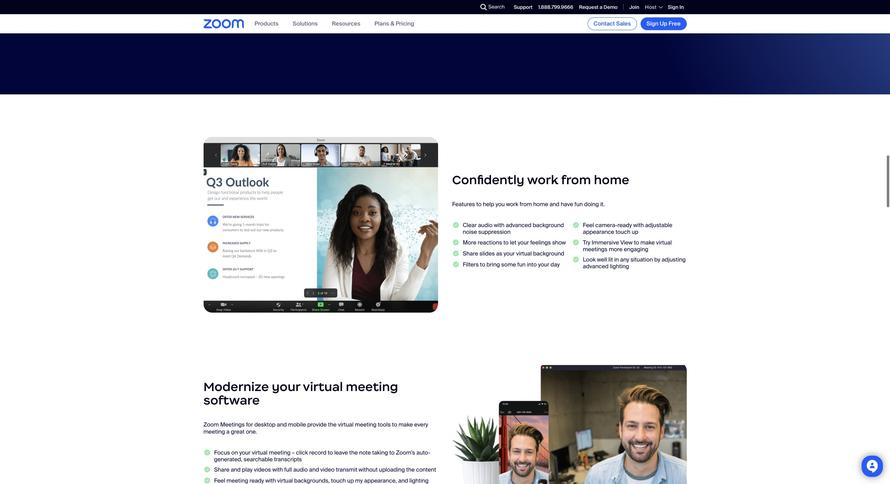 Task type: describe. For each thing, give the bounding box(es) containing it.
0 horizontal spatial audio
[[293, 467, 308, 474]]

meeting inside modernize your virtual meeting software
[[346, 379, 398, 395]]

1.888.799.9666 link
[[538, 4, 573, 10]]

up
[[660, 20, 667, 27]]

meetings
[[583, 246, 607, 253]]

1 horizontal spatial from
[[561, 172, 591, 188]]

contact
[[594, 20, 615, 27]]

started
[[223, 19, 243, 27]]

tools
[[378, 422, 391, 429]]

feel camera-ready with adjustable appearance touch up
[[583, 222, 672, 236]]

on
[[231, 450, 238, 457]]

solutions button
[[293, 20, 318, 28]]

plans & pricing
[[375, 20, 414, 28]]

any
[[620, 256, 629, 264]]

sign up free link
[[641, 17, 687, 30]]

filters to bring some fun into your day
[[463, 261, 560, 269]]

1.888.799.9666
[[538, 4, 573, 10]]

advanced inside clear audio with advanced background noise suppression
[[506, 222, 531, 229]]

zoom
[[203, 422, 219, 429]]

day
[[551, 261, 560, 269]]

play
[[242, 467, 253, 474]]

1 vertical spatial fun
[[517, 261, 526, 269]]

sales
[[616, 20, 631, 27]]

host
[[645, 4, 657, 10]]

generated,
[[214, 456, 242, 464]]

to right the taking
[[389, 450, 395, 457]]

sign for sign in
[[668, 4, 678, 10]]

appearance
[[583, 229, 614, 236]]

transcripts
[[274, 456, 302, 464]]

meetings
[[220, 422, 245, 429]]

demo
[[604, 4, 618, 10]]

with inside "feel camera-ready with adjustable appearance touch up"
[[633, 222, 644, 229]]

well
[[597, 256, 607, 264]]

work from home image
[[203, 137, 438, 313]]

auto-
[[417, 450, 430, 457]]

host button
[[645, 4, 662, 10]]

noise
[[463, 229, 477, 236]]

in
[[614, 256, 619, 264]]

content
[[416, 467, 436, 474]]

situation
[[631, 256, 653, 264]]

feelings
[[530, 239, 551, 247]]

meeting inside focus on your virtual meeting – click record to leave the note taking to zoom's auto- generated, searchable transcripts
[[269, 450, 290, 457]]

1 vertical spatial background
[[533, 250, 564, 258]]

uploading
[[379, 467, 405, 474]]

view
[[620, 239, 633, 247]]

sign in
[[668, 4, 684, 10]]

support link
[[514, 4, 533, 10]]

1 horizontal spatial a
[[600, 4, 602, 10]]

make inside zoom meetings for desktop and mobile provide the virtual meeting tools to make every meeting a great one.
[[399, 422, 413, 429]]

features to help you work from home and have fun doing it.
[[452, 201, 605, 208]]

your inside modernize your virtual meeting software
[[272, 379, 300, 395]]

contact sales link
[[588, 17, 637, 30]]

and left play
[[231, 467, 241, 474]]

share for share slides as your virtual background
[[463, 250, 478, 258]]

click
[[296, 450, 308, 457]]

have
[[561, 201, 573, 208]]

request a demo
[[579, 4, 618, 10]]

sign for sign up free
[[647, 20, 658, 27]]

without
[[359, 467, 378, 474]]

plans & pricing link
[[375, 20, 414, 28]]

to left 'help'
[[476, 201, 482, 208]]

immersive
[[592, 239, 619, 247]]

to left let
[[503, 239, 509, 247]]

products
[[255, 20, 278, 28]]

doing
[[584, 201, 599, 208]]

every
[[414, 422, 428, 429]]

get
[[212, 19, 222, 27]]

let
[[510, 239, 516, 247]]

your inside focus on your virtual meeting – click record to leave the note taking to zoom's auto- generated, searchable transcripts
[[239, 450, 250, 457]]

clear
[[463, 222, 477, 229]]

1 horizontal spatial work
[[527, 172, 558, 188]]

as
[[496, 250, 502, 258]]

virtual inside focus on your virtual meeting – click record to leave the note taking to zoom's auto- generated, searchable transcripts
[[252, 450, 267, 457]]

to left leave
[[328, 450, 333, 457]]

adjustable
[[645, 222, 672, 229]]

lighting
[[610, 263, 629, 271]]

join
[[629, 4, 639, 10]]

leave
[[334, 450, 348, 457]]

feel
[[583, 222, 594, 229]]

today
[[244, 19, 260, 27]]

camera-
[[595, 222, 617, 229]]

and inside zoom meetings for desktop and mobile provide the virtual meeting tools to make every meeting a great one.
[[277, 422, 287, 429]]

zoom meetings for desktop and mobile provide the virtual meeting tools to make every meeting a great one.
[[203, 422, 428, 436]]

try immersive view to make virtual meetings more engaging
[[583, 239, 672, 253]]

to left the bring
[[480, 261, 485, 269]]

videos
[[254, 467, 271, 474]]

bring
[[487, 261, 500, 269]]

record
[[309, 450, 326, 457]]

note
[[359, 450, 371, 457]]

virtual inside modernize your virtual meeting software
[[303, 379, 343, 395]]

support
[[514, 4, 533, 10]]

to inside zoom meetings for desktop and mobile provide the virtual meeting tools to make every meeting a great one.
[[392, 422, 397, 429]]

a inside zoom meetings for desktop and mobile provide the virtual meeting tools to make every meeting a great one.
[[226, 429, 230, 436]]

the inside zoom meetings for desktop and mobile provide the virtual meeting tools to make every meeting a great one.
[[328, 422, 337, 429]]

free
[[669, 20, 681, 27]]

look
[[583, 256, 596, 264]]



Task type: locate. For each thing, give the bounding box(es) containing it.
virtual
[[656, 239, 672, 247], [516, 250, 532, 258], [303, 379, 343, 395], [338, 422, 354, 429], [252, 450, 267, 457]]

a left great
[[226, 429, 230, 436]]

1 vertical spatial work
[[506, 201, 518, 208]]

–
[[292, 450, 295, 457]]

confidently work from home
[[452, 172, 629, 188]]

0 horizontal spatial fun
[[517, 261, 526, 269]]

from
[[561, 172, 591, 188], [520, 201, 532, 208]]

0 vertical spatial advanced
[[506, 222, 531, 229]]

one.
[[246, 429, 257, 436]]

focus on your virtual meeting – click record to leave the note taking to zoom's auto- generated, searchable transcripts
[[214, 450, 430, 464]]

products button
[[255, 20, 278, 28]]

solutions
[[293, 20, 318, 28]]

0 horizontal spatial make
[[399, 422, 413, 429]]

None search field
[[454, 1, 482, 13]]

touch
[[616, 229, 630, 236]]

share
[[463, 250, 478, 258], [214, 467, 229, 474]]

fun
[[575, 201, 583, 208], [517, 261, 526, 269]]

1 vertical spatial make
[[399, 422, 413, 429]]

and left have
[[550, 201, 559, 208]]

mobile
[[288, 422, 306, 429]]

0 vertical spatial a
[[600, 4, 602, 10]]

1 vertical spatial home
[[533, 201, 548, 208]]

lit
[[608, 256, 613, 264]]

sign left up
[[647, 20, 658, 27]]

a left demo
[[600, 4, 602, 10]]

focus
[[214, 450, 230, 457]]

the left the note
[[349, 450, 358, 457]]

1 horizontal spatial fun
[[575, 201, 583, 208]]

0 vertical spatial audio
[[478, 222, 493, 229]]

search
[[488, 4, 505, 10]]

2 horizontal spatial with
[[633, 222, 644, 229]]

0 horizontal spatial advanced
[[506, 222, 531, 229]]

full
[[284, 467, 292, 474]]

share for share and play videos with full audio and video transmit without uploading the content
[[214, 467, 229, 474]]

0 vertical spatial home
[[594, 172, 629, 188]]

to right view at the right of page
[[634, 239, 639, 247]]

background up feelings
[[533, 222, 564, 229]]

great
[[231, 429, 245, 436]]

confidently
[[452, 172, 524, 188]]

make up 'situation'
[[640, 239, 655, 247]]

get started today link
[[203, 15, 269, 31]]

1 vertical spatial audio
[[293, 467, 308, 474]]

0 horizontal spatial sign
[[647, 20, 658, 27]]

resources
[[332, 20, 360, 28]]

1 horizontal spatial with
[[494, 222, 504, 229]]

background up day
[[533, 250, 564, 258]]

audio right full
[[293, 467, 308, 474]]

meetings software image
[[452, 363, 687, 485]]

the inside focus on your virtual meeting – click record to leave the note taking to zoom's auto- generated, searchable transcripts
[[349, 450, 358, 457]]

and left mobile
[[277, 422, 287, 429]]

filters
[[463, 261, 479, 269]]

modernize
[[203, 379, 269, 395]]

adjusting
[[662, 256, 686, 264]]

share and play videos with full audio and video transmit without uploading the content
[[214, 467, 436, 474]]

0 horizontal spatial a
[[226, 429, 230, 436]]

reactions
[[478, 239, 502, 247]]

resources button
[[332, 20, 360, 28]]

share slides as your virtual background
[[463, 250, 564, 258]]

with inside clear audio with advanced background noise suppression
[[494, 222, 504, 229]]

audio right clear
[[478, 222, 493, 229]]

suppression
[[478, 229, 511, 236]]

0 vertical spatial sign
[[668, 4, 678, 10]]

1 vertical spatial share
[[214, 467, 229, 474]]

0 vertical spatial the
[[328, 422, 337, 429]]

sign in link
[[668, 4, 684, 10]]

and left video
[[309, 467, 319, 474]]

your
[[518, 239, 529, 247], [504, 250, 515, 258], [538, 261, 549, 269], [272, 379, 300, 395], [239, 450, 250, 457]]

to right tools
[[392, 422, 397, 429]]

0 horizontal spatial home
[[533, 201, 548, 208]]

by
[[654, 256, 660, 264]]

zoom logo image
[[203, 19, 244, 28]]

0 vertical spatial share
[[463, 250, 478, 258]]

try
[[583, 239, 590, 247]]

request a demo link
[[579, 4, 618, 10]]

some
[[501, 261, 516, 269]]

a
[[600, 4, 602, 10], [226, 429, 230, 436]]

audio
[[478, 222, 493, 229], [293, 467, 308, 474]]

fun right have
[[575, 201, 583, 208]]

1 horizontal spatial make
[[640, 239, 655, 247]]

it.
[[600, 201, 605, 208]]

make inside 'try immersive view to make virtual meetings more engaging'
[[640, 239, 655, 247]]

1 vertical spatial sign
[[647, 20, 658, 27]]

to inside 'try immersive view to make virtual meetings more engaging'
[[634, 239, 639, 247]]

work right you
[[506, 201, 518, 208]]

0 horizontal spatial with
[[272, 467, 283, 474]]

with up reactions
[[494, 222, 504, 229]]

1 horizontal spatial sign
[[668, 4, 678, 10]]

up
[[632, 229, 638, 236]]

more
[[463, 239, 476, 247]]

plans
[[375, 20, 389, 28]]

share down generated,
[[214, 467, 229, 474]]

get started today
[[212, 19, 260, 27]]

home
[[594, 172, 629, 188], [533, 201, 548, 208]]

slides
[[479, 250, 495, 258]]

background inside clear audio with advanced background noise suppression
[[533, 222, 564, 229]]

more reactions to let your feelings show
[[463, 239, 566, 247]]

transmit
[[336, 467, 357, 474]]

1 vertical spatial from
[[520, 201, 532, 208]]

0 vertical spatial make
[[640, 239, 655, 247]]

1 horizontal spatial home
[[594, 172, 629, 188]]

look well lit in any situation by adjusting advanced lighting
[[583, 256, 686, 271]]

you
[[496, 201, 505, 208]]

advanced inside look well lit in any situation by adjusting advanced lighting
[[583, 263, 609, 271]]

the right provide at the left
[[328, 422, 337, 429]]

zoom's
[[396, 450, 415, 457]]

with left full
[[272, 467, 283, 474]]

with right ready
[[633, 222, 644, 229]]

help
[[483, 201, 494, 208]]

share up filters
[[463, 250, 478, 258]]

2 vertical spatial the
[[406, 467, 415, 474]]

fun left into
[[517, 261, 526, 269]]

from up have
[[561, 172, 591, 188]]

1 vertical spatial advanced
[[583, 263, 609, 271]]

home up it.
[[594, 172, 629, 188]]

features
[[452, 201, 475, 208]]

1 vertical spatial a
[[226, 429, 230, 436]]

0 horizontal spatial work
[[506, 201, 518, 208]]

1 horizontal spatial advanced
[[583, 263, 609, 271]]

taking
[[372, 450, 388, 457]]

video
[[320, 467, 335, 474]]

make left every
[[399, 422, 413, 429]]

advanced up more reactions to let your feelings show
[[506, 222, 531, 229]]

for
[[246, 422, 253, 429]]

search image
[[480, 4, 487, 10], [480, 4, 487, 10]]

clear audio with advanced background noise suppression
[[463, 222, 564, 236]]

sign left the in
[[668, 4, 678, 10]]

home down confidently work from home
[[533, 201, 548, 208]]

0 vertical spatial background
[[533, 222, 564, 229]]

0 vertical spatial fun
[[575, 201, 583, 208]]

virtual inside zoom meetings for desktop and mobile provide the virtual meeting tools to make every meeting a great one.
[[338, 422, 354, 429]]

make
[[640, 239, 655, 247], [399, 422, 413, 429]]

2 horizontal spatial the
[[406, 467, 415, 474]]

software
[[203, 393, 260, 409]]

from right you
[[520, 201, 532, 208]]

advanced down meetings
[[583, 263, 609, 271]]

1 horizontal spatial audio
[[478, 222, 493, 229]]

1 horizontal spatial share
[[463, 250, 478, 258]]

audio inside clear audio with advanced background noise suppression
[[478, 222, 493, 229]]

show
[[552, 239, 566, 247]]

virtual inside 'try immersive view to make virtual meetings more engaging'
[[656, 239, 672, 247]]

0 horizontal spatial from
[[520, 201, 532, 208]]

&
[[390, 20, 394, 28]]

provide
[[307, 422, 327, 429]]

work up 'features to help you work from home and have fun doing it.'
[[527, 172, 558, 188]]

the left content
[[406, 467, 415, 474]]

into
[[527, 261, 537, 269]]

0 horizontal spatial the
[[328, 422, 337, 429]]

0 vertical spatial work
[[527, 172, 558, 188]]

sign
[[668, 4, 678, 10], [647, 20, 658, 27]]

0 horizontal spatial share
[[214, 467, 229, 474]]

1 horizontal spatial the
[[349, 450, 358, 457]]

1 vertical spatial the
[[349, 450, 358, 457]]

0 vertical spatial from
[[561, 172, 591, 188]]

in
[[680, 4, 684, 10]]

sign up free
[[647, 20, 681, 27]]



Task type: vqa. For each thing, say whether or not it's contained in the screenshot.
bottom 'home'
yes



